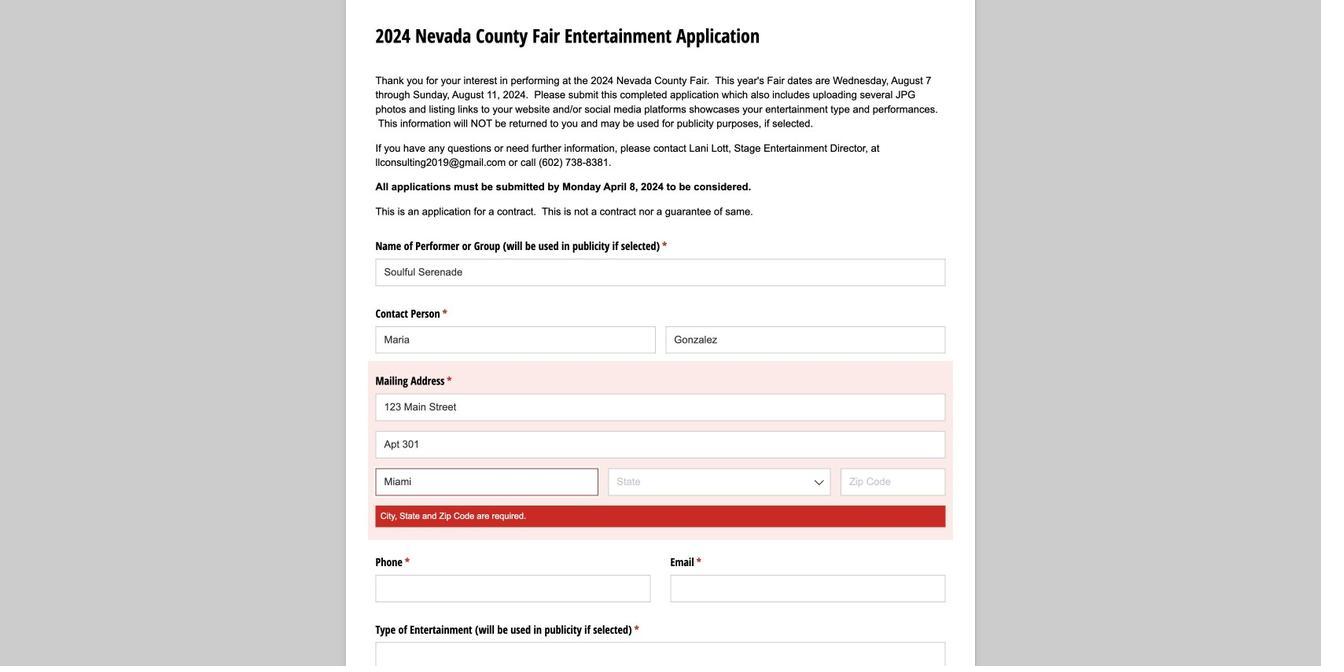 Task type: describe. For each thing, give the bounding box(es) containing it.
Last text field
[[666, 326, 946, 354]]

State text field
[[608, 468, 831, 496]]

Address Line 2 text field
[[376, 431, 946, 459]]

First text field
[[376, 326, 656, 354]]



Task type: locate. For each thing, give the bounding box(es) containing it.
Address Line 1 text field
[[376, 394, 946, 421]]

None text field
[[376, 259, 946, 286]]

City text field
[[376, 468, 599, 496]]

Zip Code text field
[[841, 468, 946, 496]]

None text field
[[376, 575, 651, 603], [671, 575, 946, 603], [376, 643, 946, 666], [376, 575, 651, 603], [671, 575, 946, 603], [376, 643, 946, 666]]



